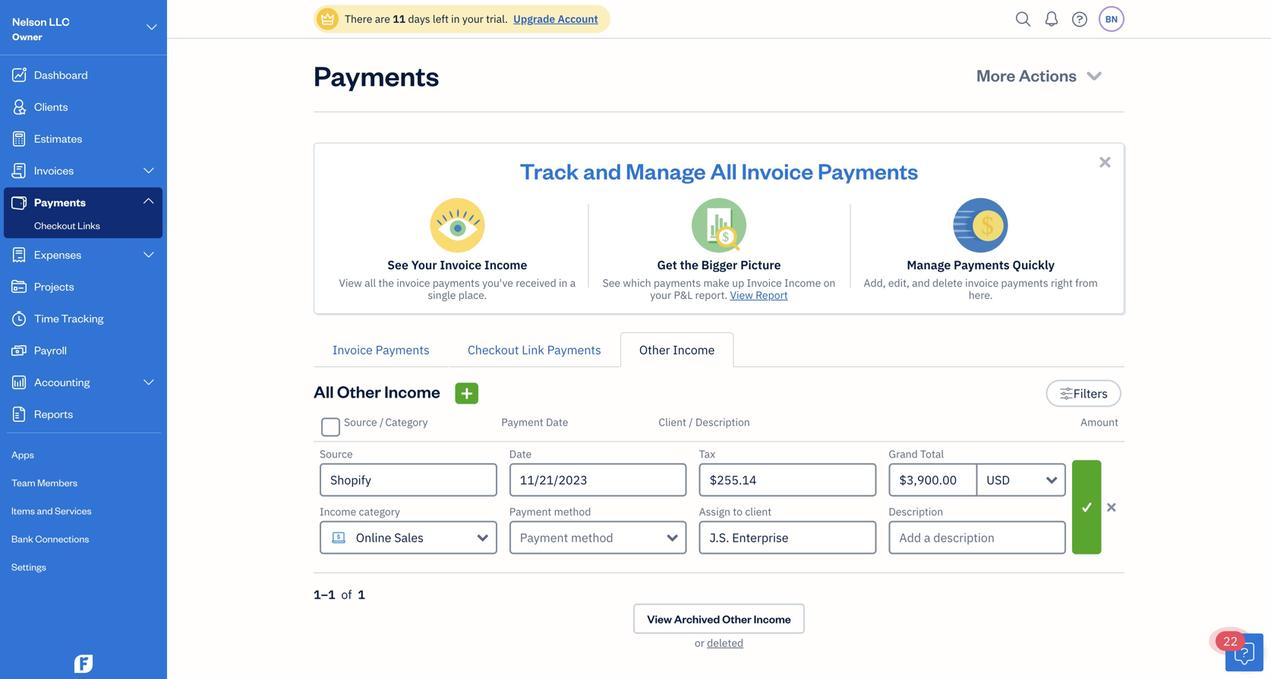 Task type: describe. For each thing, give the bounding box(es) containing it.
invoice for payments
[[965, 276, 999, 290]]

checkout for checkout link payments
[[468, 342, 519, 358]]

in inside see your invoice income view all the invoice payments you've received in a single place.
[[559, 276, 568, 290]]

chevron large down image inside accounting "link"
[[142, 377, 156, 389]]

track and manage all invoice payments
[[520, 156, 918, 185]]

reports link
[[4, 399, 163, 430]]

get
[[657, 257, 677, 273]]

your
[[411, 257, 437, 273]]

team
[[11, 477, 35, 489]]

link
[[522, 342, 544, 358]]

place.
[[458, 288, 487, 302]]

items
[[11, 505, 35, 517]]

project image
[[10, 279, 28, 295]]

here.
[[969, 288, 993, 302]]

/ for description
[[689, 415, 693, 429]]

and inside manage payments quickly add, edit, and delete invoice payments right from here.
[[912, 276, 930, 290]]

payment date button
[[501, 415, 568, 429]]

add new other income entry image
[[460, 385, 474, 403]]

usd button
[[978, 464, 1066, 497]]

filters button
[[1046, 380, 1122, 407]]

$255.14
[[710, 472, 757, 488]]

timer image
[[10, 311, 28, 327]]

reports
[[34, 407, 73, 421]]

chart image
[[10, 375, 28, 390]]

invoice for your
[[397, 276, 430, 290]]

add,
[[864, 276, 886, 290]]

all other income
[[314, 381, 440, 402]]

invoice inside see which payments make up invoice income on your p&l report.
[[747, 276, 782, 290]]

checkout links
[[34, 219, 100, 232]]

dashboard link
[[4, 60, 163, 90]]

more actions
[[977, 64, 1077, 86]]

client
[[659, 415, 686, 429]]

upgrade account link
[[510, 12, 598, 26]]

all
[[365, 276, 376, 290]]

assign
[[699, 505, 730, 519]]

payments inside see which payments make up invoice income on your p&l report.
[[654, 276, 701, 290]]

you've
[[482, 276, 513, 290]]

chevron large down image for expenses
[[142, 249, 156, 261]]

llc
[[49, 14, 70, 28]]

source for source / category
[[344, 415, 377, 429]]

invoices link
[[4, 156, 163, 186]]

services
[[55, 505, 92, 517]]

members
[[37, 477, 78, 489]]

close image
[[1097, 153, 1114, 171]]

1 horizontal spatial other
[[639, 342, 670, 358]]

time tracking
[[34, 311, 104, 325]]

on
[[824, 276, 836, 290]]

save image
[[1074, 499, 1100, 517]]

quickly
[[1013, 257, 1055, 273]]

payment date
[[501, 415, 568, 429]]

notifications image
[[1040, 4, 1064, 34]]

manage payments quickly image
[[954, 198, 1008, 253]]

view for view report
[[730, 288, 753, 302]]

time
[[34, 311, 59, 325]]

a
[[570, 276, 576, 290]]

payments link
[[4, 188, 163, 216]]

see which payments make up invoice income on your p&l report.
[[603, 276, 836, 302]]

report.
[[695, 288, 728, 302]]

account
[[558, 12, 598, 26]]

view inside see your invoice income view all the invoice payments you've received in a single place.
[[339, 276, 362, 290]]

resource center badge image
[[1226, 634, 1264, 672]]

income inside see your invoice income view all the invoice payments you've received in a single place.
[[484, 257, 527, 273]]

0 vertical spatial description
[[696, 415, 750, 429]]

invoice inside "link"
[[333, 342, 373, 358]]

make
[[703, 276, 730, 290]]

0 vertical spatial payment
[[501, 415, 543, 429]]

deleted link
[[707, 636, 744, 650]]

more
[[977, 64, 1016, 86]]

payment inside field
[[520, 530, 568, 546]]

team members
[[11, 477, 78, 489]]

crown image
[[320, 11, 336, 27]]

grand total
[[889, 447, 944, 461]]

bn
[[1105, 13, 1118, 25]]

owner
[[12, 30, 42, 43]]

delete
[[933, 276, 963, 290]]

up
[[732, 276, 744, 290]]

estimates
[[34, 131, 82, 145]]

0 vertical spatial manage
[[626, 156, 706, 185]]

Grand Total (USD) text field
[[889, 464, 978, 497]]

22
[[1223, 634, 1238, 650]]

money image
[[10, 343, 28, 358]]

1
[[358, 587, 365, 603]]

expenses
[[34, 247, 81, 262]]

trial.
[[486, 12, 508, 26]]

0 vertical spatial payment method
[[509, 505, 591, 519]]

settings
[[11, 561, 46, 573]]

manage inside manage payments quickly add, edit, and delete invoice payments right from here.
[[907, 257, 951, 273]]

sales
[[394, 530, 424, 546]]

Income category field
[[320, 521, 497, 555]]

amount button
[[1081, 415, 1119, 429]]

expense image
[[10, 248, 28, 263]]

1 horizontal spatial all
[[710, 156, 737, 185]]

source / category
[[344, 415, 428, 429]]

go to help image
[[1068, 8, 1092, 31]]

cancel image
[[1105, 499, 1119, 517]]

bigger
[[701, 257, 738, 273]]

connections
[[35, 533, 89, 545]]

0 vertical spatial the
[[680, 257, 699, 273]]

checkout link payments link
[[449, 333, 620, 368]]

payments inside "link"
[[376, 342, 430, 358]]

nelson
[[12, 14, 47, 28]]

main element
[[0, 0, 205, 680]]

Date in MM/DD/YYYY format text field
[[509, 464, 687, 497]]

checkout links link
[[7, 216, 159, 235]]

1 horizontal spatial description
[[889, 505, 943, 519]]

apps
[[11, 448, 34, 461]]

method inside field
[[571, 530, 613, 546]]

tax
[[699, 447, 715, 461]]

see your invoice income image
[[430, 198, 485, 253]]

total
[[920, 447, 944, 461]]

tax $255.14
[[699, 447, 757, 488]]

usd
[[987, 472, 1010, 488]]

0 vertical spatial method
[[554, 505, 591, 519]]

source for source
[[320, 447, 353, 461]]

get the bigger picture image
[[692, 198, 746, 253]]

0 vertical spatial date
[[546, 415, 568, 429]]

assign to client
[[699, 505, 772, 519]]

Payment method field
[[509, 521, 687, 555]]

view report
[[730, 288, 788, 302]]

projects link
[[4, 272, 163, 302]]



Task type: vqa. For each thing, say whether or not it's contained in the screenshot.
Last Name text box on the right top of page
no



Task type: locate. For each thing, give the bounding box(es) containing it.
0 vertical spatial your
[[462, 12, 484, 26]]

chevron large down image for payments
[[142, 195, 156, 207]]

2 vertical spatial chevron large down image
[[142, 249, 156, 261]]

other income link
[[620, 333, 734, 368]]

from
[[1075, 276, 1098, 290]]

/ for category
[[380, 415, 384, 429]]

to
[[733, 505, 743, 519]]

client image
[[10, 99, 28, 115]]

other up "deleted" link
[[722, 612, 752, 626]]

2 vertical spatial other
[[722, 612, 752, 626]]

Assign to client text field
[[701, 523, 875, 553]]

0 horizontal spatial payments
[[433, 276, 480, 290]]

1 / from the left
[[380, 415, 384, 429]]

chevron large down image up the "payments" link
[[142, 165, 156, 177]]

income
[[484, 257, 527, 273], [784, 276, 821, 290], [673, 342, 715, 358], [384, 381, 440, 402], [320, 505, 356, 519], [754, 612, 791, 626]]

the right 'get'
[[680, 257, 699, 273]]

2 vertical spatial payment
[[520, 530, 568, 546]]

more actions button
[[963, 57, 1119, 93]]

1 vertical spatial chevron large down image
[[142, 195, 156, 207]]

see
[[387, 257, 408, 273], [603, 276, 620, 290]]

all down invoice payments
[[314, 381, 334, 402]]

left
[[433, 12, 449, 26]]

1 vertical spatial payment
[[509, 505, 552, 519]]

see for your
[[387, 257, 408, 273]]

are
[[375, 12, 390, 26]]

description up tax
[[696, 415, 750, 429]]

1 vertical spatial and
[[912, 276, 930, 290]]

chevron large down image for invoices
[[142, 165, 156, 177]]

1 vertical spatial your
[[650, 288, 671, 302]]

1–1 of 1
[[314, 587, 365, 603]]

1 vertical spatial all
[[314, 381, 334, 402]]

all
[[710, 156, 737, 185], [314, 381, 334, 402]]

dashboard image
[[10, 68, 28, 83]]

estimates link
[[4, 124, 163, 154]]

Description text field
[[889, 521, 1066, 555]]

category
[[385, 415, 428, 429]]

1 vertical spatial date
[[509, 447, 532, 461]]

1 horizontal spatial payments
[[654, 276, 701, 290]]

items and services
[[11, 505, 92, 517]]

see inside see which payments make up invoice income on your p&l report.
[[603, 276, 620, 290]]

2 invoice from the left
[[965, 276, 999, 290]]

amount
[[1081, 415, 1119, 429]]

invoices
[[34, 163, 74, 177]]

0 vertical spatial other
[[639, 342, 670, 358]]

payment method up the payment method field
[[509, 505, 591, 519]]

1 horizontal spatial checkout
[[468, 342, 519, 358]]

date down payment date button
[[509, 447, 532, 461]]

invoice right delete on the right of the page
[[965, 276, 999, 290]]

and right items
[[37, 505, 53, 517]]

payments down 'get'
[[654, 276, 701, 290]]

and for manage
[[583, 156, 621, 185]]

online sales
[[356, 530, 424, 546]]

your
[[462, 12, 484, 26], [650, 288, 671, 302]]

freshbooks image
[[71, 655, 96, 674]]

in left a
[[559, 276, 568, 290]]

2 vertical spatial and
[[37, 505, 53, 517]]

1 vertical spatial description
[[889, 505, 943, 519]]

payments inside manage payments quickly add, edit, and delete invoice payments right from here.
[[954, 257, 1010, 273]]

other down which
[[639, 342, 670, 358]]

method up the payment method field
[[554, 505, 591, 519]]

payroll link
[[4, 336, 163, 366]]

which
[[623, 276, 651, 290]]

1 vertical spatial source
[[320, 447, 353, 461]]

checkout inside main element
[[34, 219, 76, 232]]

bank
[[11, 533, 33, 545]]

there are 11 days left in your trial. upgrade account
[[345, 12, 598, 26]]

3 chevron large down image from the top
[[142, 249, 156, 261]]

your left p&l
[[650, 288, 671, 302]]

other up source / category at the bottom of the page
[[337, 381, 381, 402]]

0 horizontal spatial other
[[337, 381, 381, 402]]

right
[[1051, 276, 1073, 290]]

category
[[359, 505, 400, 519]]

payment method down date in mm/dd/yyyy format text field
[[520, 530, 613, 546]]

0 vertical spatial all
[[710, 156, 737, 185]]

2 horizontal spatial payments
[[1001, 276, 1048, 290]]

0 vertical spatial see
[[387, 257, 408, 273]]

nelson llc owner
[[12, 14, 70, 43]]

days
[[408, 12, 430, 26]]

0 vertical spatial and
[[583, 156, 621, 185]]

checkout link payments
[[468, 342, 601, 358]]

1 chevron large down image from the top
[[142, 165, 156, 177]]

the inside see your invoice income view all the invoice payments you've received in a single place.
[[378, 276, 394, 290]]

view
[[339, 276, 362, 290], [730, 288, 753, 302], [647, 612, 672, 626]]

payment image
[[10, 195, 28, 210]]

payments inside see your invoice income view all the invoice payments you've received in a single place.
[[433, 276, 480, 290]]

0 horizontal spatial checkout
[[34, 219, 76, 232]]

chevron large down image inside the invoices link
[[142, 165, 156, 177]]

see inside see your invoice income view all the invoice payments you've received in a single place.
[[387, 257, 408, 273]]

the
[[680, 257, 699, 273], [378, 276, 394, 290]]

picture
[[740, 257, 781, 273]]

the right all
[[378, 276, 394, 290]]

checkout up expenses
[[34, 219, 76, 232]]

checkout for checkout links
[[34, 219, 76, 232]]

view for view archived other income
[[647, 612, 672, 626]]

2 horizontal spatial view
[[730, 288, 753, 302]]

1 vertical spatial in
[[559, 276, 568, 290]]

links
[[78, 219, 100, 232]]

income category
[[320, 505, 400, 519]]

and right track
[[583, 156, 621, 185]]

date up date in mm/dd/yyyy format text field
[[546, 415, 568, 429]]

2 / from the left
[[689, 415, 693, 429]]

online
[[356, 530, 391, 546]]

invoice inside see your invoice income view all the invoice payments you've received in a single place.
[[440, 257, 482, 273]]

see your invoice income view all the invoice payments you've received in a single place.
[[339, 257, 576, 302]]

report
[[756, 288, 788, 302]]

invoice
[[397, 276, 430, 290], [965, 276, 999, 290]]

/ left the category
[[380, 415, 384, 429]]

invoice inside see your invoice income view all the invoice payments you've received in a single place.
[[397, 276, 430, 290]]

/
[[380, 415, 384, 429], [689, 415, 693, 429]]

1 vertical spatial chevron large down image
[[142, 377, 156, 389]]

1 horizontal spatial manage
[[907, 257, 951, 273]]

clients
[[34, 99, 68, 114]]

description
[[696, 415, 750, 429], [889, 505, 943, 519]]

1 vertical spatial the
[[378, 276, 394, 290]]

settings link
[[4, 554, 163, 581]]

description down grand total (usd) "text field"
[[889, 505, 943, 519]]

projects
[[34, 279, 74, 293]]

all up get the bigger picture
[[710, 156, 737, 185]]

other income
[[639, 342, 715, 358]]

invoice payments link
[[314, 333, 449, 368]]

single
[[428, 288, 456, 302]]

invoice down your
[[397, 276, 430, 290]]

and for services
[[37, 505, 53, 517]]

1 vertical spatial checkout
[[468, 342, 519, 358]]

chevron large down image down checkout links link
[[142, 249, 156, 261]]

view left all
[[339, 276, 362, 290]]

0 horizontal spatial description
[[696, 415, 750, 429]]

chevron large down image up checkout links link
[[142, 195, 156, 207]]

chevron large down image inside expenses link
[[142, 249, 156, 261]]

1 horizontal spatial your
[[650, 288, 671, 302]]

tracking
[[61, 311, 104, 325]]

source down source / category at the bottom of the page
[[320, 447, 353, 461]]

income inside see which payments make up invoice income on your p&l report.
[[784, 276, 821, 290]]

0 vertical spatial chevron large down image
[[145, 18, 159, 36]]

1 vertical spatial method
[[571, 530, 613, 546]]

2 chevron large down image from the top
[[142, 195, 156, 207]]

view left archived
[[647, 612, 672, 626]]

in right left
[[451, 12, 460, 26]]

2 horizontal spatial other
[[722, 612, 752, 626]]

see left your
[[387, 257, 408, 273]]

0 horizontal spatial /
[[380, 415, 384, 429]]

chevrondown image
[[1084, 65, 1105, 86]]

payroll
[[34, 343, 67, 357]]

estimate image
[[10, 131, 28, 147]]

payment method inside field
[[520, 530, 613, 546]]

0 horizontal spatial all
[[314, 381, 334, 402]]

invoice inside manage payments quickly add, edit, and delete invoice payments right from here.
[[965, 276, 999, 290]]

1 invoice from the left
[[397, 276, 430, 290]]

upgrade
[[513, 12, 555, 26]]

3 payments from the left
[[1001, 276, 1048, 290]]

1 horizontal spatial date
[[546, 415, 568, 429]]

1 vertical spatial other
[[337, 381, 381, 402]]

payments for add,
[[1001, 276, 1048, 290]]

your left trial. at the top left of page
[[462, 12, 484, 26]]

2 payments from the left
[[654, 276, 701, 290]]

view archived other income link
[[633, 604, 805, 634]]

0 horizontal spatial invoice
[[397, 276, 430, 290]]

payments down your
[[433, 276, 480, 290]]

0 horizontal spatial and
[[37, 505, 53, 517]]

and right edit,
[[912, 276, 930, 290]]

time tracking link
[[4, 304, 163, 334]]

track
[[520, 156, 579, 185]]

see left which
[[603, 276, 620, 290]]

invoice image
[[10, 163, 28, 178]]

payments down quickly
[[1001, 276, 1048, 290]]

filters
[[1074, 386, 1108, 402]]

invoice payments
[[333, 342, 430, 358]]

clients link
[[4, 92, 163, 122]]

settings image
[[1060, 385, 1074, 403]]

checkout left link
[[468, 342, 519, 358]]

source
[[344, 415, 377, 429], [320, 447, 353, 461]]

apps link
[[4, 442, 163, 469]]

0 vertical spatial checkout
[[34, 219, 76, 232]]

1 horizontal spatial the
[[680, 257, 699, 273]]

payment
[[501, 415, 543, 429], [509, 505, 552, 519], [520, 530, 568, 546]]

payments inside manage payments quickly add, edit, and delete invoice payments right from here.
[[1001, 276, 1048, 290]]

chevron large down image
[[145, 18, 159, 36], [142, 377, 156, 389]]

search image
[[1011, 8, 1036, 31]]

0 horizontal spatial see
[[387, 257, 408, 273]]

p&l
[[674, 288, 693, 302]]

1 payments from the left
[[433, 276, 480, 290]]

1 horizontal spatial invoice
[[965, 276, 999, 290]]

0 horizontal spatial in
[[451, 12, 460, 26]]

bn button
[[1099, 6, 1125, 32]]

method down date in mm/dd/yyyy format text field
[[571, 530, 613, 546]]

manage payments quickly add, edit, and delete invoice payments right from here.
[[864, 257, 1098, 302]]

items and services link
[[4, 498, 163, 525]]

1 vertical spatial see
[[603, 276, 620, 290]]

view right "make"
[[730, 288, 753, 302]]

source down all other income
[[344, 415, 377, 429]]

1 vertical spatial payment method
[[520, 530, 613, 546]]

0 horizontal spatial your
[[462, 12, 484, 26]]

payments inside main element
[[34, 195, 86, 209]]

0 horizontal spatial manage
[[626, 156, 706, 185]]

report image
[[10, 407, 28, 422]]

or deleted
[[695, 636, 744, 650]]

0 horizontal spatial the
[[378, 276, 394, 290]]

bank connections
[[11, 533, 89, 545]]

1 horizontal spatial and
[[583, 156, 621, 185]]

/ right client
[[689, 415, 693, 429]]

see for which
[[603, 276, 620, 290]]

Source text field
[[321, 465, 496, 495]]

1 horizontal spatial view
[[647, 612, 672, 626]]

0 vertical spatial in
[[451, 12, 460, 26]]

bank connections link
[[4, 526, 163, 553]]

accounting
[[34, 375, 90, 389]]

payments for income
[[433, 276, 480, 290]]

1 horizontal spatial see
[[603, 276, 620, 290]]

in
[[451, 12, 460, 26], [559, 276, 568, 290]]

chevron large down image inside the "payments" link
[[142, 195, 156, 207]]

accounting link
[[4, 368, 163, 398]]

date
[[546, 415, 568, 429], [509, 447, 532, 461]]

2 horizontal spatial and
[[912, 276, 930, 290]]

1 horizontal spatial /
[[689, 415, 693, 429]]

1–1
[[314, 587, 335, 603]]

0 horizontal spatial date
[[509, 447, 532, 461]]

1 vertical spatial manage
[[907, 257, 951, 273]]

chevron large down image
[[142, 165, 156, 177], [142, 195, 156, 207], [142, 249, 156, 261]]

and inside main element
[[37, 505, 53, 517]]

0 horizontal spatial view
[[339, 276, 362, 290]]

your inside see which payments make up invoice income on your p&l report.
[[650, 288, 671, 302]]

0 vertical spatial chevron large down image
[[142, 165, 156, 177]]

expenses link
[[4, 240, 163, 270]]

edit,
[[888, 276, 910, 290]]

1 horizontal spatial in
[[559, 276, 568, 290]]

client
[[745, 505, 772, 519]]

and
[[583, 156, 621, 185], [912, 276, 930, 290], [37, 505, 53, 517]]

0 vertical spatial source
[[344, 415, 377, 429]]



